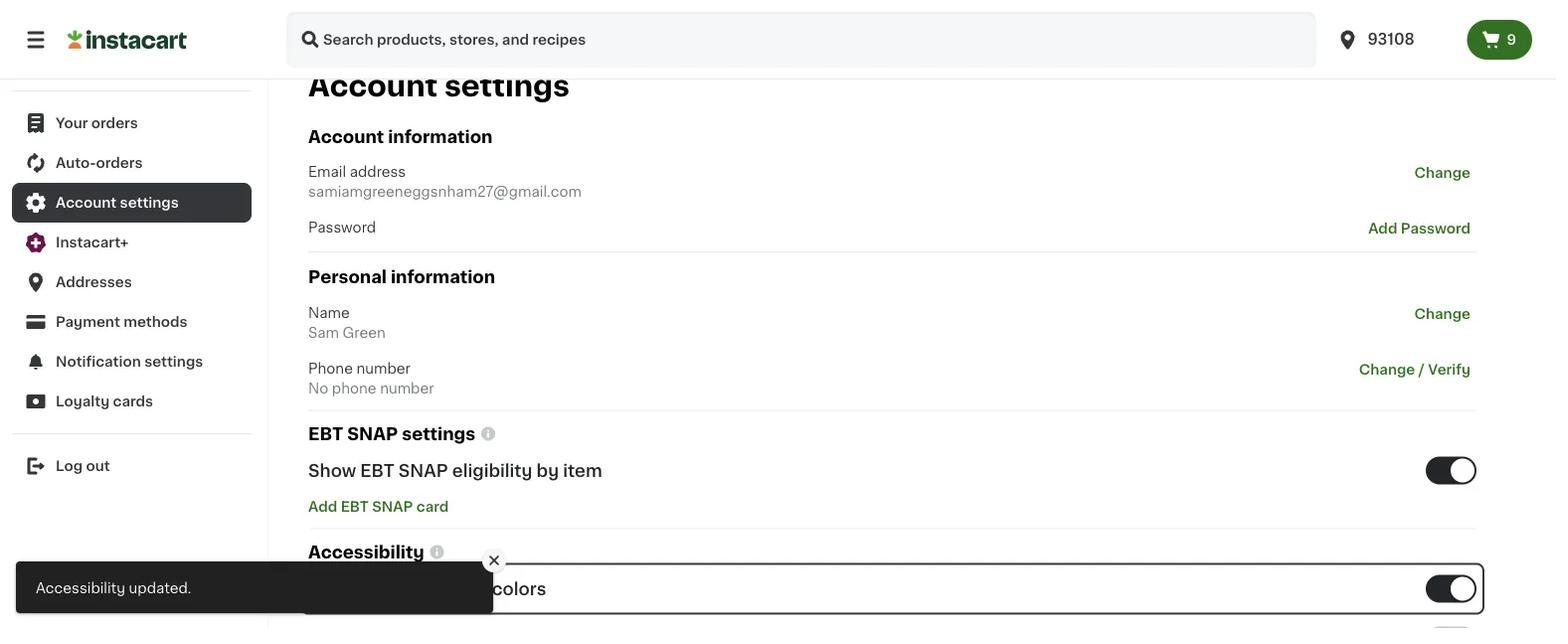 Task type: describe. For each thing, give the bounding box(es) containing it.
information for personal information
[[391, 270, 495, 287]]

2 vertical spatial account
[[56, 196, 117, 210]]

account information
[[308, 129, 493, 146]]

password inside button
[[1401, 222, 1471, 236]]

high
[[372, 581, 410, 598]]

your orders link
[[12, 104, 252, 144]]

notification settings
[[56, 356, 203, 370]]

no
[[308, 382, 329, 396]]

ebt for show
[[360, 463, 394, 480]]

0 vertical spatial snap
[[347, 426, 398, 443]]

email address samiamgreeneggsnham27@gmail.com
[[308, 166, 582, 200]]

9 button
[[1467, 20, 1533, 60]]

change for account information
[[1415, 167, 1471, 181]]

out
[[86, 460, 110, 474]]

loyalty
[[56, 395, 110, 409]]

by
[[537, 463, 559, 480]]

change / verify
[[1359, 363, 1471, 377]]

methods
[[124, 316, 188, 330]]

email
[[308, 166, 346, 180]]

add for add password
[[1369, 222, 1398, 236]]

93108 button
[[1336, 12, 1456, 68]]

loyalty cards link
[[12, 382, 252, 422]]

phone number no phone number
[[308, 362, 434, 396]]

notification
[[56, 356, 141, 370]]

add password
[[1369, 222, 1471, 236]]

log
[[56, 460, 83, 474]]

eligibility
[[452, 463, 533, 480]]

snap for show ebt snap eligibility by item
[[399, 463, 448, 480]]

log out
[[56, 460, 110, 474]]

orders for auto-orders
[[96, 157, 143, 171]]

1 vertical spatial account settings
[[56, 196, 179, 210]]

close toast image
[[486, 553, 502, 569]]

add password button
[[1363, 218, 1477, 240]]

add ebt snap card
[[308, 500, 449, 514]]

back link
[[12, 39, 252, 79]]

addresses
[[56, 276, 132, 290]]

samiamgreeneggsnham27@gmail.com
[[308, 186, 582, 200]]

Search field
[[286, 12, 1316, 68]]

phone
[[332, 382, 377, 396]]

addresses link
[[12, 263, 252, 303]]

account settings link
[[12, 184, 252, 223]]

add for add ebt snap card
[[308, 500, 337, 514]]

payment
[[56, 316, 120, 330]]

0 vertical spatial account
[[308, 73, 438, 101]]

enable high contrast colors
[[308, 581, 546, 598]]

sam
[[308, 326, 339, 340]]

add ebt snap card link
[[308, 500, 449, 514]]

information for account information
[[388, 129, 493, 146]]

0 horizontal spatial password
[[308, 221, 376, 235]]

loyalty cards
[[56, 395, 153, 409]]

item
[[563, 463, 602, 480]]

card
[[416, 500, 449, 514]]

phone
[[308, 362, 353, 376]]

log out link
[[12, 447, 252, 487]]

name sam green
[[308, 306, 386, 340]]

auto-orders
[[56, 157, 143, 171]]



Task type: vqa. For each thing, say whether or not it's contained in the screenshot.
Produce link
no



Task type: locate. For each thing, give the bounding box(es) containing it.
0 vertical spatial orders
[[91, 117, 138, 131]]

accessibility for accessibility
[[308, 544, 424, 561]]

accessibility up high
[[308, 544, 424, 561]]

payment methods
[[56, 316, 188, 330]]

0 horizontal spatial accessibility
[[36, 581, 125, 595]]

accessibility for accessibility updated.
[[36, 581, 125, 595]]

2 vertical spatial change
[[1359, 363, 1416, 377]]

accessibility updated.
[[36, 581, 191, 595]]

ebt snap settings
[[308, 426, 476, 443]]

accessibility left 'updated.'
[[36, 581, 125, 595]]

ebt for add
[[341, 500, 369, 514]]

account
[[308, 73, 438, 101], [308, 129, 384, 146], [56, 196, 117, 210]]

0 vertical spatial ebt
[[308, 426, 343, 443]]

change button
[[1409, 163, 1477, 185], [1409, 303, 1477, 325]]

0 vertical spatial accessibility
[[308, 544, 424, 561]]

change inside button
[[1359, 363, 1416, 377]]

9
[[1507, 33, 1517, 47]]

1 horizontal spatial accessibility
[[308, 544, 424, 561]]

orders for your orders
[[91, 117, 138, 131]]

account up account information
[[308, 73, 438, 101]]

account up email
[[308, 129, 384, 146]]

verify
[[1428, 363, 1471, 377]]

account settings
[[308, 73, 570, 101], [56, 196, 179, 210]]

ebt down show
[[341, 500, 369, 514]]

change button up add password button
[[1409, 163, 1477, 185]]

2 vertical spatial snap
[[372, 500, 413, 514]]

1 horizontal spatial password
[[1401, 222, 1471, 236]]

name
[[308, 306, 350, 320]]

orders down your orders link
[[96, 157, 143, 171]]

account up instacart+
[[56, 196, 117, 210]]

orders up auto-orders at the top left
[[91, 117, 138, 131]]

instacart logo image
[[68, 28, 187, 52]]

1 vertical spatial change
[[1415, 307, 1471, 321]]

0 horizontal spatial add
[[308, 500, 337, 514]]

0 vertical spatial number
[[357, 362, 411, 376]]

change up add password button
[[1415, 167, 1471, 181]]

show ebt snap eligibility by item
[[308, 463, 602, 480]]

1 vertical spatial accessibility
[[36, 581, 125, 595]]

1 vertical spatial add
[[308, 500, 337, 514]]

auto-
[[56, 157, 96, 171]]

contrast
[[414, 581, 488, 598]]

1 vertical spatial number
[[380, 382, 434, 396]]

1 vertical spatial orders
[[96, 157, 143, 171]]

instacart+ link
[[12, 223, 252, 263]]

1 change button from the top
[[1409, 163, 1477, 185]]

2 change button from the top
[[1409, 303, 1477, 325]]

add
[[1369, 222, 1398, 236], [308, 500, 337, 514]]

0 vertical spatial information
[[388, 129, 493, 146]]

address
[[350, 166, 406, 180]]

0 horizontal spatial account settings
[[56, 196, 179, 210]]

enable
[[308, 581, 368, 598]]

0 vertical spatial add
[[1369, 222, 1398, 236]]

orders
[[91, 117, 138, 131], [96, 157, 143, 171]]

0 vertical spatial change button
[[1409, 163, 1477, 185]]

snap for add ebt snap card
[[372, 500, 413, 514]]

2 vertical spatial ebt
[[341, 500, 369, 514]]

snap up card in the left of the page
[[399, 463, 448, 480]]

change button for personal information
[[1409, 303, 1477, 325]]

ebt
[[308, 426, 343, 443], [360, 463, 394, 480], [341, 500, 369, 514]]

payment methods link
[[12, 303, 252, 343]]

cards
[[113, 395, 153, 409]]

change
[[1415, 167, 1471, 181], [1415, 307, 1471, 321], [1359, 363, 1416, 377]]

change for personal information
[[1415, 307, 1471, 321]]

number up the ebt snap settings
[[380, 382, 434, 396]]

number
[[357, 362, 411, 376], [380, 382, 434, 396]]

ebt up show
[[308, 426, 343, 443]]

information up the email address samiamgreeneggsnham27@gmail.com
[[388, 129, 493, 146]]

your
[[56, 117, 88, 131]]

0 vertical spatial change
[[1415, 167, 1471, 181]]

snap down phone
[[347, 426, 398, 443]]

personal information
[[308, 270, 495, 287]]

personal
[[308, 270, 387, 287]]

back
[[56, 52, 92, 66]]

93108 button
[[1324, 12, 1467, 68]]

accessibility
[[308, 544, 424, 561], [36, 581, 125, 595]]

change left / at the bottom right
[[1359, 363, 1416, 377]]

number up phone
[[357, 362, 411, 376]]

password
[[308, 221, 376, 235], [1401, 222, 1471, 236]]

account settings up account information
[[308, 73, 570, 101]]

updated.
[[129, 581, 191, 595]]

1 vertical spatial change button
[[1409, 303, 1477, 325]]

1 horizontal spatial add
[[1369, 222, 1398, 236]]

show
[[308, 463, 356, 480]]

your orders
[[56, 117, 138, 131]]

1 vertical spatial ebt
[[360, 463, 394, 480]]

green
[[343, 326, 386, 340]]

/
[[1419, 363, 1425, 377]]

snap left card in the left of the page
[[372, 500, 413, 514]]

add inside button
[[1369, 222, 1398, 236]]

instacart+
[[56, 236, 129, 250]]

settings
[[444, 73, 570, 101], [120, 196, 179, 210], [144, 356, 203, 370], [402, 426, 476, 443]]

change button for account information
[[1409, 163, 1477, 185]]

ebt up add ebt snap card
[[360, 463, 394, 480]]

auto-orders link
[[12, 144, 252, 184]]

1 vertical spatial information
[[391, 270, 495, 287]]

information down samiamgreeneggsnham27@gmail.com
[[391, 270, 495, 287]]

notification settings link
[[12, 343, 252, 382]]

snap
[[347, 426, 398, 443], [399, 463, 448, 480], [372, 500, 413, 514]]

information
[[388, 129, 493, 146], [391, 270, 495, 287]]

1 horizontal spatial account settings
[[308, 73, 570, 101]]

change up verify
[[1415, 307, 1471, 321]]

None search field
[[286, 12, 1316, 68]]

93108
[[1368, 32, 1415, 47]]

colors
[[492, 581, 546, 598]]

1 vertical spatial account
[[308, 129, 384, 146]]

change button up verify
[[1409, 303, 1477, 325]]

account settings up instacart+ link
[[56, 196, 179, 210]]

1 vertical spatial snap
[[399, 463, 448, 480]]

change / verify button
[[1354, 359, 1477, 381]]

0 vertical spatial account settings
[[308, 73, 570, 101]]



